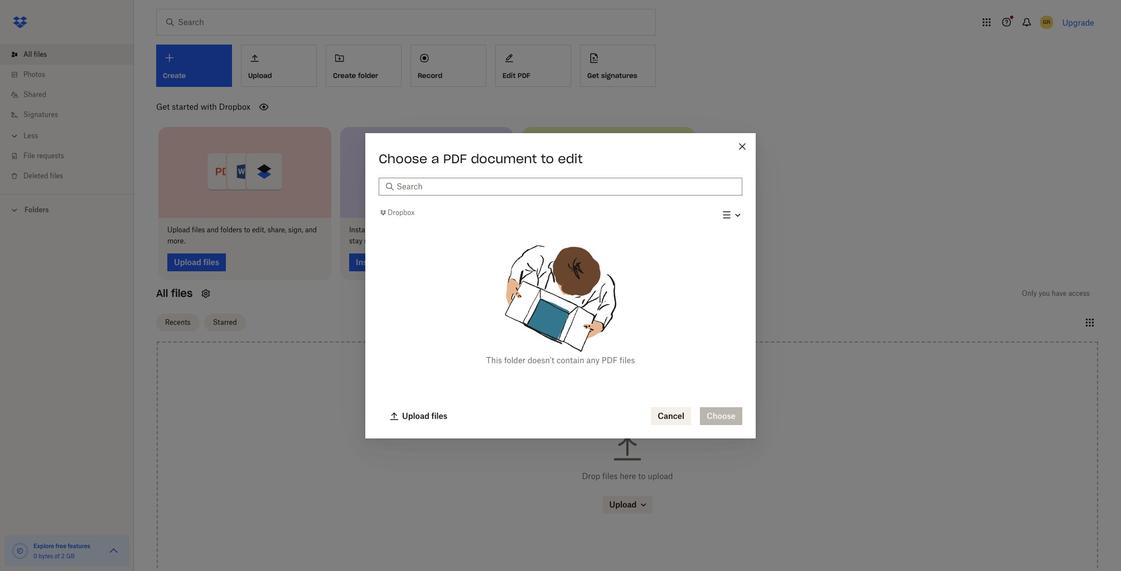 Task type: describe. For each thing, give the bounding box(es) containing it.
to inside install on desktop to work on files offline and stay synced.
[[407, 226, 414, 234]]

2 on from the left
[[433, 226, 441, 234]]

signatures
[[23, 110, 58, 119]]

files inside the upload files and folders to edit, share, sign, and more.
[[192, 226, 205, 234]]

0 vertical spatial dropbox
[[219, 102, 250, 112]]

choose a pdf document to edit
[[379, 151, 583, 167]]

doesn't
[[528, 356, 555, 365]]

files inside button
[[431, 411, 447, 421]]

offline
[[458, 226, 478, 234]]

this folder doesn't contain any pdf files
[[486, 356, 635, 365]]

create folder button
[[326, 45, 402, 87]]

install
[[349, 226, 369, 234]]

pdf inside button
[[518, 71, 531, 80]]

upload files button
[[383, 408, 454, 425]]

get for get started with dropbox
[[156, 102, 170, 112]]

cancel
[[658, 411, 685, 421]]

desktop
[[380, 226, 406, 234]]

choose
[[379, 151, 427, 167]]

dropbox image
[[9, 11, 31, 33]]

upload files and folders to edit, share, sign, and more.
[[167, 226, 317, 245]]

starred
[[213, 319, 237, 327]]

less image
[[9, 131, 20, 142]]

file requests
[[23, 152, 64, 160]]

to inside the upload files and folders to edit, share, sign, and more.
[[244, 226, 250, 234]]

with
[[201, 102, 217, 112]]

upgrade
[[1063, 18, 1095, 27]]

folder for this
[[504, 356, 526, 365]]

0
[[33, 553, 37, 560]]

folders
[[221, 226, 242, 234]]

gb
[[66, 553, 75, 560]]

here
[[620, 472, 636, 481]]

files inside 'link'
[[50, 172, 63, 180]]

all inside list item
[[23, 50, 32, 59]]

explore free features 0 bytes of 2 gb
[[33, 543, 90, 560]]

get started with dropbox
[[156, 102, 250, 112]]

work
[[415, 226, 431, 234]]

1 vertical spatial all
[[156, 287, 168, 300]]

get for get signatures
[[587, 71, 599, 80]]

upgrade link
[[1063, 18, 1095, 27]]

any
[[587, 356, 600, 365]]

photos
[[23, 70, 45, 79]]

choose a pdf document to edit dialog
[[365, 133, 756, 439]]

deleted files link
[[9, 166, 134, 186]]

all files list item
[[0, 45, 134, 65]]

upload
[[648, 472, 673, 481]]

signatures link
[[9, 105, 134, 125]]

install on desktop to work on files offline and stay synced.
[[349, 226, 491, 245]]

drop files here to upload
[[582, 472, 673, 481]]

recents button
[[156, 314, 200, 332]]

shared
[[23, 90, 46, 99]]

1 and from the left
[[207, 226, 219, 234]]

2
[[61, 553, 65, 560]]

all files link
[[9, 45, 134, 65]]

record
[[418, 71, 443, 80]]

1 vertical spatial pdf
[[443, 151, 467, 167]]

starred button
[[204, 314, 246, 332]]



Task type: vqa. For each thing, say whether or not it's contained in the screenshot.
GET related to Get signatures
yes



Task type: locate. For each thing, give the bounding box(es) containing it.
1 horizontal spatial all files
[[156, 287, 193, 300]]

0 vertical spatial all files
[[23, 50, 47, 59]]

2 horizontal spatial pdf
[[602, 356, 618, 365]]

pdf right edit
[[518, 71, 531, 80]]

explore
[[33, 543, 54, 550]]

free
[[56, 543, 66, 550]]

and for upload
[[305, 226, 317, 234]]

get inside "get signatures" button
[[587, 71, 599, 80]]

upload files
[[402, 411, 447, 421]]

signatures
[[601, 71, 637, 80]]

pdf right any
[[602, 356, 618, 365]]

folder inside button
[[358, 71, 378, 80]]

folders
[[25, 206, 49, 214]]

get signatures button
[[580, 45, 656, 87]]

0 vertical spatial get
[[587, 71, 599, 80]]

to
[[541, 151, 554, 167], [244, 226, 250, 234], [407, 226, 414, 234], [638, 472, 646, 481]]

recents
[[165, 319, 191, 327]]

features
[[68, 543, 90, 550]]

dropbox
[[219, 102, 250, 112], [388, 209, 415, 217]]

deleted files
[[23, 172, 63, 180]]

requests
[[37, 152, 64, 160]]

0 horizontal spatial get
[[156, 102, 170, 112]]

folder for create
[[358, 71, 378, 80]]

and inside install on desktop to work on files offline and stay synced.
[[479, 226, 491, 234]]

on right work
[[433, 226, 441, 234]]

to inside dialog
[[541, 151, 554, 167]]

list
[[0, 38, 134, 194]]

files inside list item
[[34, 50, 47, 59]]

0 horizontal spatial upload
[[167, 226, 190, 234]]

1 horizontal spatial dropbox
[[388, 209, 415, 217]]

and right offline
[[479, 226, 491, 234]]

synced.
[[364, 237, 388, 245]]

started
[[172, 102, 199, 112]]

upload inside upload files button
[[402, 411, 430, 421]]

folders button
[[0, 201, 134, 218]]

0 horizontal spatial all files
[[23, 50, 47, 59]]

files
[[34, 50, 47, 59], [50, 172, 63, 180], [192, 226, 205, 234], [443, 226, 456, 234], [171, 287, 193, 300], [620, 356, 635, 365], [431, 411, 447, 421], [602, 472, 618, 481]]

pdf right a
[[443, 151, 467, 167]]

1 horizontal spatial pdf
[[518, 71, 531, 80]]

1 horizontal spatial upload
[[402, 411, 430, 421]]

upload
[[167, 226, 190, 234], [402, 411, 430, 421]]

have
[[1052, 289, 1067, 298]]

0 horizontal spatial dropbox
[[219, 102, 250, 112]]

dropbox right with
[[219, 102, 250, 112]]

bytes
[[39, 553, 53, 560]]

only you have access
[[1022, 289, 1090, 298]]

0 vertical spatial upload
[[167, 226, 190, 234]]

2 horizontal spatial and
[[479, 226, 491, 234]]

1 horizontal spatial on
[[433, 226, 441, 234]]

access
[[1069, 289, 1090, 298]]

0 vertical spatial all
[[23, 50, 32, 59]]

document
[[471, 151, 537, 167]]

0 vertical spatial folder
[[358, 71, 378, 80]]

1 horizontal spatial get
[[587, 71, 599, 80]]

1 on from the left
[[371, 226, 378, 234]]

to left edit at top
[[541, 151, 554, 167]]

0 horizontal spatial all
[[23, 50, 32, 59]]

less
[[23, 132, 38, 140]]

dropbox up desktop
[[388, 209, 415, 217]]

all files up recents
[[156, 287, 193, 300]]

to right here at the right bottom of the page
[[638, 472, 646, 481]]

drop
[[582, 472, 600, 481]]

Search text field
[[397, 180, 736, 193]]

1 vertical spatial get
[[156, 102, 170, 112]]

folder inside choose a pdf document to edit dialog
[[504, 356, 526, 365]]

and right sign,
[[305, 226, 317, 234]]

of
[[55, 553, 60, 560]]

quota usage element
[[11, 543, 29, 561]]

file requests link
[[9, 146, 134, 166]]

upload inside the upload files and folders to edit, share, sign, and more.
[[167, 226, 190, 234]]

list containing all files
[[0, 38, 134, 194]]

a
[[431, 151, 439, 167]]

1 horizontal spatial folder
[[504, 356, 526, 365]]

1 horizontal spatial all
[[156, 287, 168, 300]]

stay
[[349, 237, 362, 245]]

folder right create
[[358, 71, 378, 80]]

all up recents
[[156, 287, 168, 300]]

1 horizontal spatial and
[[305, 226, 317, 234]]

to left edit,
[[244, 226, 250, 234]]

0 horizontal spatial pdf
[[443, 151, 467, 167]]

3 and from the left
[[479, 226, 491, 234]]

get left signatures
[[587, 71, 599, 80]]

only
[[1022, 289, 1037, 298]]

create folder
[[333, 71, 378, 80]]

and left "folders"
[[207, 226, 219, 234]]

dropbox inside choose a pdf document to edit dialog
[[388, 209, 415, 217]]

deleted
[[23, 172, 48, 180]]

sign,
[[288, 226, 303, 234]]

edit
[[503, 71, 516, 80]]

get signatures
[[587, 71, 637, 80]]

more.
[[167, 237, 185, 245]]

get left started
[[156, 102, 170, 112]]

contain
[[557, 356, 584, 365]]

file
[[23, 152, 35, 160]]

and for install
[[479, 226, 491, 234]]

this
[[486, 356, 502, 365]]

you
[[1039, 289, 1050, 298]]

upload for upload files
[[402, 411, 430, 421]]

2 vertical spatial pdf
[[602, 356, 618, 365]]

edit
[[558, 151, 583, 167]]

dropbox link
[[379, 207, 415, 219]]

all
[[23, 50, 32, 59], [156, 287, 168, 300]]

folder right this
[[504, 356, 526, 365]]

edit pdf button
[[495, 45, 571, 87]]

to left work
[[407, 226, 414, 234]]

edit,
[[252, 226, 266, 234]]

0 horizontal spatial folder
[[358, 71, 378, 80]]

and
[[207, 226, 219, 234], [305, 226, 317, 234], [479, 226, 491, 234]]

all files
[[23, 50, 47, 59], [156, 287, 193, 300]]

all up photos
[[23, 50, 32, 59]]

1 vertical spatial all files
[[156, 287, 193, 300]]

share,
[[268, 226, 287, 234]]

get
[[587, 71, 599, 80], [156, 102, 170, 112]]

record button
[[411, 45, 486, 87]]

create
[[333, 71, 356, 80]]

shared link
[[9, 85, 134, 105]]

1 vertical spatial upload
[[402, 411, 430, 421]]

all files up photos
[[23, 50, 47, 59]]

0 horizontal spatial on
[[371, 226, 378, 234]]

1 vertical spatial dropbox
[[388, 209, 415, 217]]

2 and from the left
[[305, 226, 317, 234]]

folder
[[358, 71, 378, 80], [504, 356, 526, 365]]

files inside install on desktop to work on files offline and stay synced.
[[443, 226, 456, 234]]

0 horizontal spatial and
[[207, 226, 219, 234]]

edit pdf
[[503, 71, 531, 80]]

photos link
[[9, 65, 134, 85]]

on
[[371, 226, 378, 234], [433, 226, 441, 234]]

pdf
[[518, 71, 531, 80], [443, 151, 467, 167], [602, 356, 618, 365]]

1 vertical spatial folder
[[504, 356, 526, 365]]

0 vertical spatial pdf
[[518, 71, 531, 80]]

all files inside list item
[[23, 50, 47, 59]]

on up synced.
[[371, 226, 378, 234]]

cancel button
[[651, 408, 691, 425]]

upload for upload files and folders to edit, share, sign, and more.
[[167, 226, 190, 234]]



